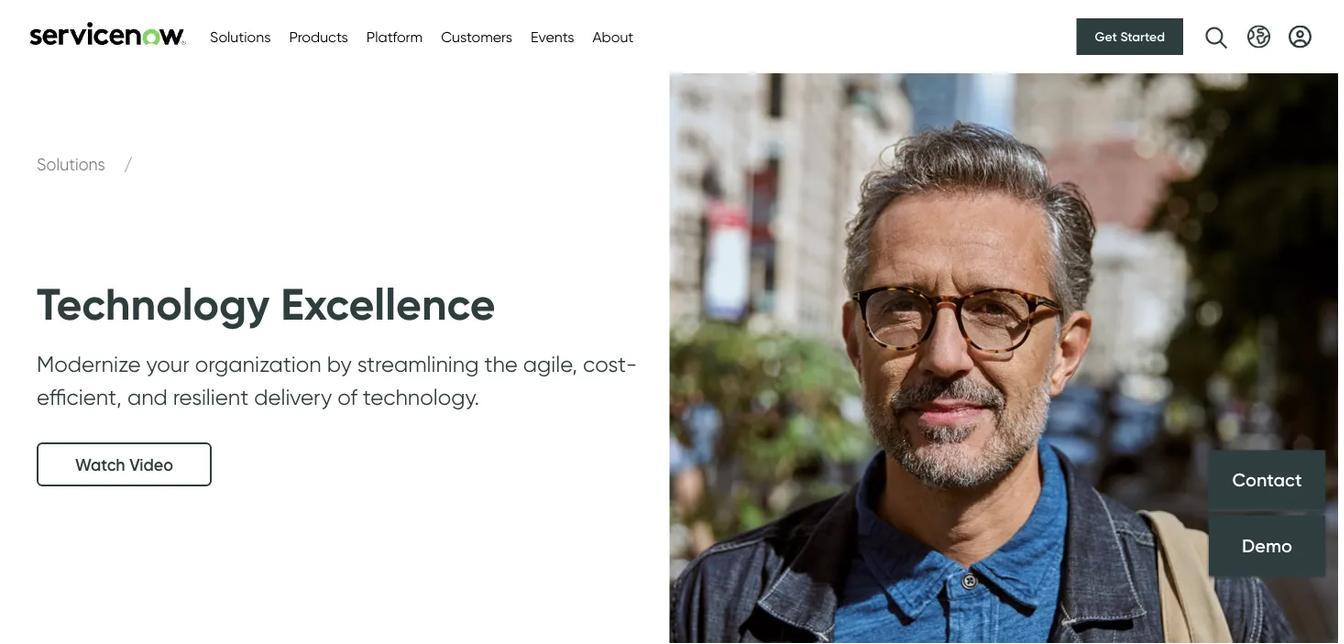 Task type: vqa. For each thing, say whether or not it's contained in the screenshot.
Watch Video
yes



Task type: describe. For each thing, give the bounding box(es) containing it.
about
[[593, 27, 634, 45]]

go to servicenow account image
[[1289, 25, 1312, 48]]

of
[[337, 384, 357, 410]]

about button
[[593, 26, 634, 48]]

solutions for 'solutions' dropdown button
[[210, 27, 271, 45]]

get started
[[1095, 29, 1165, 44]]

modernize
[[37, 351, 141, 377]]

events button
[[531, 26, 574, 48]]

platform button
[[366, 26, 423, 48]]

solutions for 'solutions' 'link'
[[37, 154, 109, 174]]

contact
[[1232, 469, 1302, 491]]

products button
[[289, 26, 348, 48]]

events
[[531, 27, 574, 45]]

streamlining
[[357, 351, 479, 377]]

customers button
[[441, 26, 512, 48]]

demo link
[[1209, 516, 1325, 576]]

watch video
[[75, 455, 173, 475]]

organization
[[195, 351, 321, 377]]

contact link
[[1209, 450, 1325, 511]]

platform
[[366, 27, 423, 45]]



Task type: locate. For each thing, give the bounding box(es) containing it.
by
[[327, 351, 352, 377]]

1 horizontal spatial solutions
[[210, 27, 271, 45]]

customers
[[441, 27, 512, 45]]

started
[[1120, 29, 1165, 44]]

the
[[484, 351, 518, 377]]

0 horizontal spatial solutions
[[37, 154, 109, 174]]

watch
[[75, 455, 125, 475]]

watch video link
[[37, 443, 212, 487]]

resilient
[[173, 384, 249, 410]]

0 vertical spatial solutions
[[210, 27, 271, 45]]

get started link
[[1077, 18, 1183, 55]]

solutions button
[[210, 26, 271, 48]]

your
[[146, 351, 189, 377]]

solutions link
[[37, 154, 109, 174]]

agile,
[[523, 351, 578, 377]]

streamline service delivery for technology excellence image
[[0, 73, 1339, 643]]

and
[[127, 384, 168, 410]]

get
[[1095, 29, 1117, 44]]

video
[[129, 455, 173, 475]]

technology excellence
[[37, 277, 496, 331]]

modernize your organization by streamlining the agile, cost- efficient, and resilient delivery of technology.
[[37, 351, 637, 410]]

demo
[[1242, 534, 1292, 557]]

1 vertical spatial solutions
[[37, 154, 109, 174]]

technology.
[[363, 384, 480, 410]]

technology
[[37, 277, 270, 331]]

solutions
[[210, 27, 271, 45], [37, 154, 109, 174]]

servicenow image
[[27, 22, 188, 45]]

cost-
[[583, 351, 637, 377]]

efficient,
[[37, 384, 122, 410]]

delivery
[[254, 384, 332, 410]]

excellence
[[281, 277, 496, 331]]

products
[[289, 27, 348, 45]]



